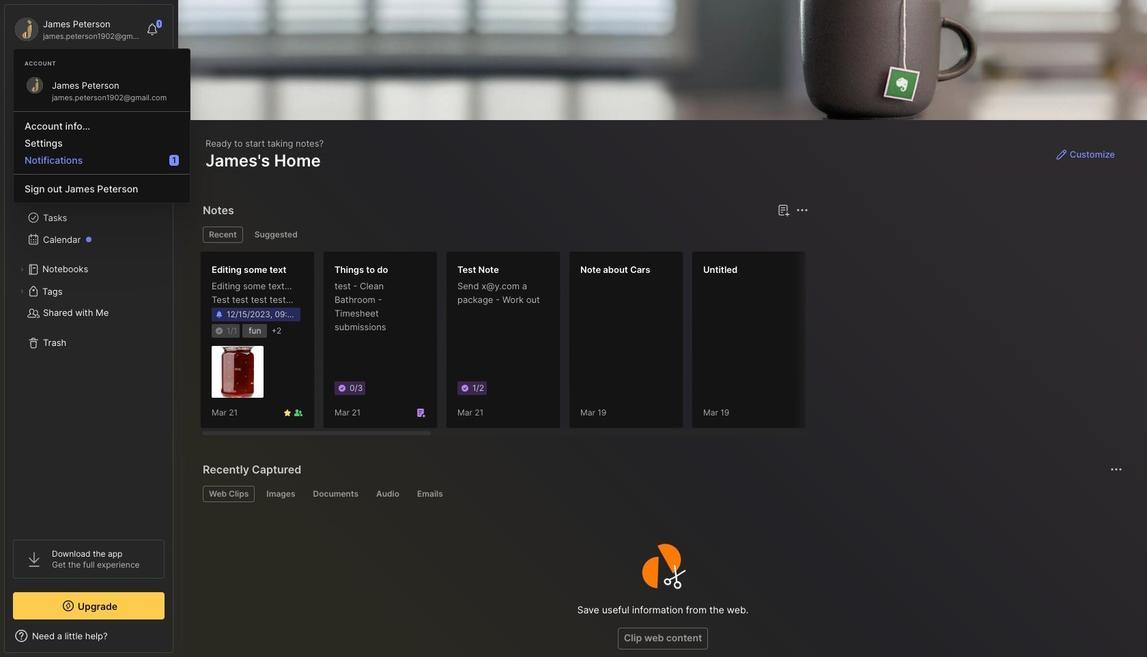 Task type: describe. For each thing, give the bounding box(es) containing it.
more actions image for the leftmost more actions field
[[794, 202, 811, 219]]

click to collapse image
[[172, 632, 183, 649]]

more actions image for right more actions field
[[1109, 462, 1125, 478]]

0 horizontal spatial more actions field
[[793, 201, 812, 220]]

thumbnail image
[[212, 346, 264, 398]]

Account field
[[13, 16, 139, 43]]

2 tab list from the top
[[203, 486, 1121, 503]]

1 horizontal spatial more actions field
[[1107, 460, 1126, 479]]

Search text field
[[38, 70, 152, 83]]



Task type: vqa. For each thing, say whether or not it's contained in the screenshot.
row group
yes



Task type: locate. For each thing, give the bounding box(es) containing it.
tab list
[[203, 227, 807, 243], [203, 486, 1121, 503]]

tree
[[5, 133, 173, 528]]

WHAT'S NEW field
[[5, 626, 173, 647]]

none search field inside main element
[[38, 68, 152, 84]]

More actions field
[[793, 201, 812, 220], [1107, 460, 1126, 479]]

0 vertical spatial more actions image
[[794, 202, 811, 219]]

1 vertical spatial more actions image
[[1109, 462, 1125, 478]]

expand notebooks image
[[18, 266, 26, 274]]

1 vertical spatial tab list
[[203, 486, 1121, 503]]

tab
[[203, 227, 243, 243], [248, 227, 304, 243], [203, 486, 255, 503], [260, 486, 302, 503], [307, 486, 365, 503], [370, 486, 406, 503], [411, 486, 449, 503]]

tree inside main element
[[5, 133, 173, 528]]

0 horizontal spatial more actions image
[[794, 202, 811, 219]]

dropdown list menu
[[14, 106, 190, 197]]

0 vertical spatial more actions field
[[793, 201, 812, 220]]

expand tags image
[[18, 288, 26, 296]]

None search field
[[38, 68, 152, 84]]

row group
[[200, 251, 1147, 437]]

main element
[[0, 0, 178, 658]]

1 horizontal spatial more actions image
[[1109, 462, 1125, 478]]

0 vertical spatial tab list
[[203, 227, 807, 243]]

more actions image
[[794, 202, 811, 219], [1109, 462, 1125, 478]]

1 vertical spatial more actions field
[[1107, 460, 1126, 479]]

1 tab list from the top
[[203, 227, 807, 243]]



